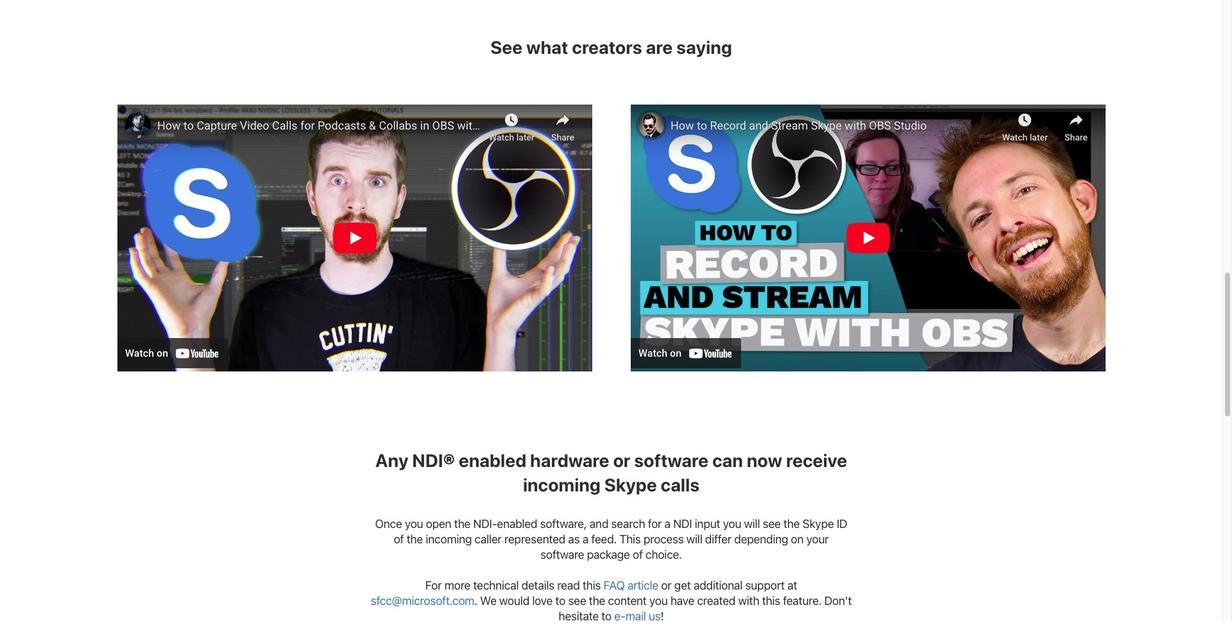 Task type: vqa. For each thing, say whether or not it's contained in the screenshot.
bottom turn
no



Task type: locate. For each thing, give the bounding box(es) containing it.
will
[[744, 517, 760, 531], [687, 533, 703, 546]]

.
[[475, 594, 478, 608]]

the
[[454, 517, 471, 531], [784, 517, 800, 531], [407, 533, 423, 546], [589, 594, 605, 608]]

0 horizontal spatial a
[[583, 533, 589, 546]]

0 horizontal spatial skype
[[605, 474, 657, 496]]

1 horizontal spatial or
[[661, 579, 672, 593]]

you
[[405, 517, 423, 531], [723, 517, 742, 531], [650, 594, 668, 608]]

0 vertical spatial incoming
[[523, 474, 601, 496]]

1 vertical spatial a
[[583, 533, 589, 546]]

content
[[608, 594, 647, 608]]

of
[[394, 533, 404, 546], [633, 548, 643, 562]]

1 vertical spatial incoming
[[426, 533, 472, 546]]

1 vertical spatial software
[[541, 548, 584, 562]]

you down article
[[650, 594, 668, 608]]

differ
[[705, 533, 732, 546]]

0 vertical spatial of
[[394, 533, 404, 546]]

1 vertical spatial enabled
[[497, 517, 538, 531]]

software down as
[[541, 548, 584, 562]]

calls
[[661, 474, 700, 496]]

0 vertical spatial or
[[613, 450, 631, 471]]

now
[[747, 450, 783, 471]]

package
[[587, 548, 630, 562]]

you left open
[[405, 517, 423, 531]]

this
[[583, 579, 601, 593], [762, 594, 781, 608]]

skype
[[605, 474, 657, 496], [803, 517, 834, 531]]

1 vertical spatial see
[[568, 594, 586, 608]]

this
[[620, 533, 641, 546]]

this down support
[[762, 594, 781, 608]]

1 vertical spatial or
[[661, 579, 672, 593]]

1 vertical spatial of
[[633, 548, 643, 562]]

the left ndi-
[[454, 517, 471, 531]]

a right the for
[[665, 517, 671, 531]]

the up hesitate to
[[589, 594, 605, 608]]

0 vertical spatial enabled
[[459, 450, 527, 471]]

1 horizontal spatial will
[[744, 517, 760, 531]]

you up differ
[[723, 517, 742, 531]]

skype inside any ndi® enabled hardware or software can now receive incoming skype calls
[[605, 474, 657, 496]]

1 vertical spatial this
[[762, 594, 781, 608]]

1 horizontal spatial you
[[650, 594, 668, 608]]

1 horizontal spatial a
[[665, 517, 671, 531]]

0 vertical spatial software
[[634, 450, 709, 471]]

or
[[613, 450, 631, 471], [661, 579, 672, 593]]

enabled right ndi® at the bottom left
[[459, 450, 527, 471]]

0 horizontal spatial or
[[613, 450, 631, 471]]

see up depending
[[763, 517, 781, 531]]

0 horizontal spatial of
[[394, 533, 404, 546]]

incoming down hardware
[[523, 474, 601, 496]]

or right hardware
[[613, 450, 631, 471]]

with
[[739, 594, 760, 608]]

enabled inside any ndi® enabled hardware or software can now receive incoming skype calls
[[459, 450, 527, 471]]

of down once
[[394, 533, 404, 546]]

for
[[648, 517, 662, 531]]

0 vertical spatial a
[[665, 517, 671, 531]]

incoming inside once you open the ndi-enabled software, and search for a ndi input you will see the skype id of the incoming caller represented as a feed. this process will differ depending on your software package of choice.
[[426, 533, 472, 546]]

incoming down open
[[426, 533, 472, 546]]

choice.
[[646, 548, 682, 562]]

ndi-
[[473, 517, 497, 531]]

get
[[675, 579, 691, 593]]

of down this
[[633, 548, 643, 562]]

process
[[644, 533, 684, 546]]

this left faq
[[583, 579, 601, 593]]

1 horizontal spatial incoming
[[523, 474, 601, 496]]

1 horizontal spatial software
[[634, 450, 709, 471]]

see up hesitate to
[[568, 594, 586, 608]]

read
[[557, 579, 580, 593]]

software
[[634, 450, 709, 471], [541, 548, 584, 562]]

will down ndi
[[687, 533, 703, 546]]

a
[[665, 517, 671, 531], [583, 533, 589, 546]]

enabled up the represented at the left of page
[[497, 517, 538, 531]]

on
[[791, 533, 804, 546]]

0 horizontal spatial incoming
[[426, 533, 472, 546]]

would
[[499, 594, 530, 608]]

will up depending
[[744, 517, 760, 531]]

open
[[426, 517, 452, 531]]

1 horizontal spatial see
[[763, 517, 781, 531]]

your
[[807, 533, 829, 546]]

skype up search
[[605, 474, 657, 496]]

0 vertical spatial see
[[763, 517, 781, 531]]

a right as
[[583, 533, 589, 546]]

0 horizontal spatial software
[[541, 548, 584, 562]]

enabled
[[459, 450, 527, 471], [497, 517, 538, 531]]

see
[[763, 517, 781, 531], [568, 594, 586, 608]]

skype up your
[[803, 517, 834, 531]]

0 vertical spatial skype
[[605, 474, 657, 496]]

software up calls
[[634, 450, 709, 471]]

incoming
[[523, 474, 601, 496], [426, 533, 472, 546]]

sfcc@microsoft.com link
[[371, 594, 475, 608]]

1 horizontal spatial skype
[[803, 517, 834, 531]]

or left get
[[661, 579, 672, 593]]

0 horizontal spatial see
[[568, 594, 586, 608]]

1 vertical spatial will
[[687, 533, 703, 546]]

1 vertical spatial skype
[[803, 517, 834, 531]]

the inside for more technical details read this faq article or get additional support at sfcc@microsoft.com . we would love to see the content you have created with this feature. don't hesitate to
[[589, 594, 605, 608]]

0 horizontal spatial this
[[583, 579, 601, 593]]

represented
[[505, 533, 566, 546]]

1 horizontal spatial of
[[633, 548, 643, 562]]

sfcc@microsoft.com
[[371, 594, 475, 608]]

are
[[646, 37, 673, 58]]



Task type: describe. For each thing, give the bounding box(es) containing it.
you inside for more technical details read this faq article or get additional support at sfcc@microsoft.com . we would love to see the content you have created with this feature. don't hesitate to
[[650, 594, 668, 608]]

hardware
[[530, 450, 610, 471]]

enabled inside once you open the ndi-enabled software, and search for a ndi input you will see the skype id of the incoming caller represented as a feed. this process will differ depending on your software package of choice.
[[497, 517, 538, 531]]

0 vertical spatial this
[[583, 579, 601, 593]]

see what creators are saying
[[491, 37, 732, 58]]

saying
[[677, 37, 732, 58]]

depending
[[735, 533, 788, 546]]

details
[[522, 579, 555, 593]]

feature.
[[783, 594, 822, 608]]

have
[[671, 594, 695, 608]]

more
[[445, 579, 471, 593]]

once you open the ndi-enabled software, and search for a ndi input you will see the skype id of the incoming caller represented as a feed. this process will differ depending on your software package of choice.
[[375, 517, 848, 562]]

support
[[746, 579, 785, 593]]

or inside any ndi® enabled hardware or software can now receive incoming skype calls
[[613, 450, 631, 471]]

the up sfcc@microsoft.com link
[[407, 533, 423, 546]]

input
[[695, 517, 720, 531]]

receive
[[786, 450, 848, 471]]

see inside for more technical details read this faq article or get additional support at sfcc@microsoft.com . we would love to see the content you have created with this feature. don't hesitate to
[[568, 594, 586, 608]]

software,
[[540, 517, 587, 531]]

software inside once you open the ndi-enabled software, and search for a ndi input you will see the skype id of the incoming caller represented as a feed. this process will differ depending on your software package of choice.
[[541, 548, 584, 562]]

as
[[568, 533, 580, 546]]

can
[[713, 450, 743, 471]]

technical
[[473, 579, 519, 593]]

1 horizontal spatial this
[[762, 594, 781, 608]]

the up 'on'
[[784, 517, 800, 531]]

2 horizontal spatial you
[[723, 517, 742, 531]]

created
[[697, 594, 736, 608]]

hesitate to
[[559, 610, 612, 621]]

caller
[[475, 533, 502, 546]]

once
[[375, 517, 402, 531]]

love
[[532, 594, 553, 608]]

id
[[837, 517, 848, 531]]

incoming inside any ndi® enabled hardware or software can now receive incoming skype calls
[[523, 474, 601, 496]]

creators
[[572, 37, 642, 58]]

additional
[[694, 579, 743, 593]]

search
[[612, 517, 645, 531]]

0 horizontal spatial will
[[687, 533, 703, 546]]

any
[[375, 450, 409, 471]]

faq article link
[[604, 579, 659, 593]]

article
[[628, 579, 659, 593]]

skype inside once you open the ndi-enabled software, and search for a ndi input you will see the skype id of the incoming caller represented as a feed. this process will differ depending on your software package of choice.
[[803, 517, 834, 531]]

ndi®
[[412, 450, 455, 471]]

for more technical details read this faq article or get additional support at sfcc@microsoft.com . we would love to see the content you have created with this feature. don't hesitate to
[[371, 579, 852, 621]]

0 horizontal spatial you
[[405, 517, 423, 531]]

feed.
[[592, 533, 617, 546]]

for
[[425, 579, 442, 593]]

or inside for more technical details read this faq article or get additional support at sfcc@microsoft.com . we would love to see the content you have created with this feature. don't hesitate to
[[661, 579, 672, 593]]

what
[[526, 37, 568, 58]]

and
[[590, 517, 609, 531]]

faq
[[604, 579, 625, 593]]

at
[[788, 579, 797, 593]]

to
[[556, 594, 566, 608]]

see inside once you open the ndi-enabled software, and search for a ndi input you will see the skype id of the incoming caller represented as a feed. this process will differ depending on your software package of choice.
[[763, 517, 781, 531]]

don't
[[825, 594, 852, 608]]

see
[[491, 37, 523, 58]]

software inside any ndi® enabled hardware or software can now receive incoming skype calls
[[634, 450, 709, 471]]

we
[[480, 594, 497, 608]]

any ndi® enabled hardware or software can now receive incoming skype calls
[[375, 450, 848, 496]]

0 vertical spatial will
[[744, 517, 760, 531]]

ndi
[[674, 517, 692, 531]]



